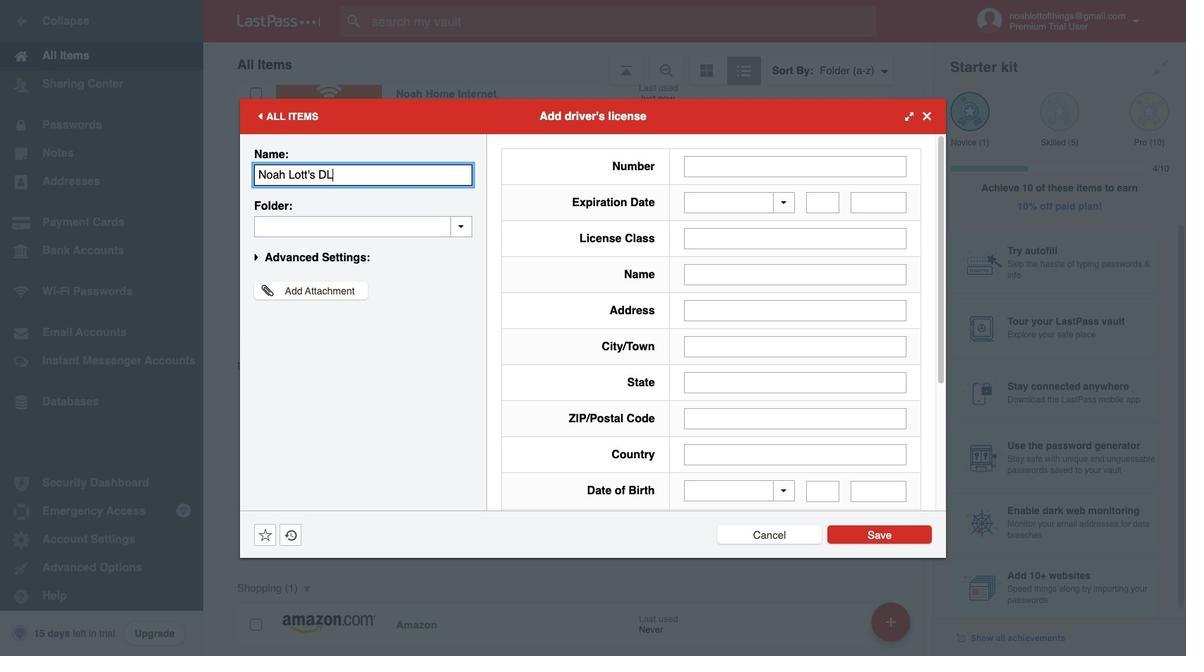 Task type: describe. For each thing, give the bounding box(es) containing it.
lastpass image
[[237, 15, 321, 28]]

Search search field
[[341, 6, 905, 37]]

main navigation navigation
[[0, 0, 203, 656]]

new item navigation
[[867, 598, 920, 656]]



Task type: vqa. For each thing, say whether or not it's contained in the screenshot.
SEARCH MY VAULT TEXT FIELD
yes



Task type: locate. For each thing, give the bounding box(es) containing it.
dialog
[[240, 99, 947, 656]]

vault options navigation
[[203, 42, 934, 85]]

new item image
[[887, 617, 897, 627]]

None text field
[[254, 164, 473, 185], [851, 192, 907, 213], [254, 216, 473, 237], [684, 408, 907, 430], [684, 444, 907, 466], [254, 164, 473, 185], [851, 192, 907, 213], [254, 216, 473, 237], [684, 408, 907, 430], [684, 444, 907, 466]]

None text field
[[684, 156, 907, 177], [807, 192, 840, 213], [684, 228, 907, 249], [684, 264, 907, 285], [684, 300, 907, 321], [684, 336, 907, 357], [684, 372, 907, 394], [807, 481, 840, 502], [851, 481, 907, 502], [684, 156, 907, 177], [807, 192, 840, 213], [684, 228, 907, 249], [684, 264, 907, 285], [684, 300, 907, 321], [684, 336, 907, 357], [684, 372, 907, 394], [807, 481, 840, 502], [851, 481, 907, 502]]

search my vault text field
[[341, 6, 905, 37]]



